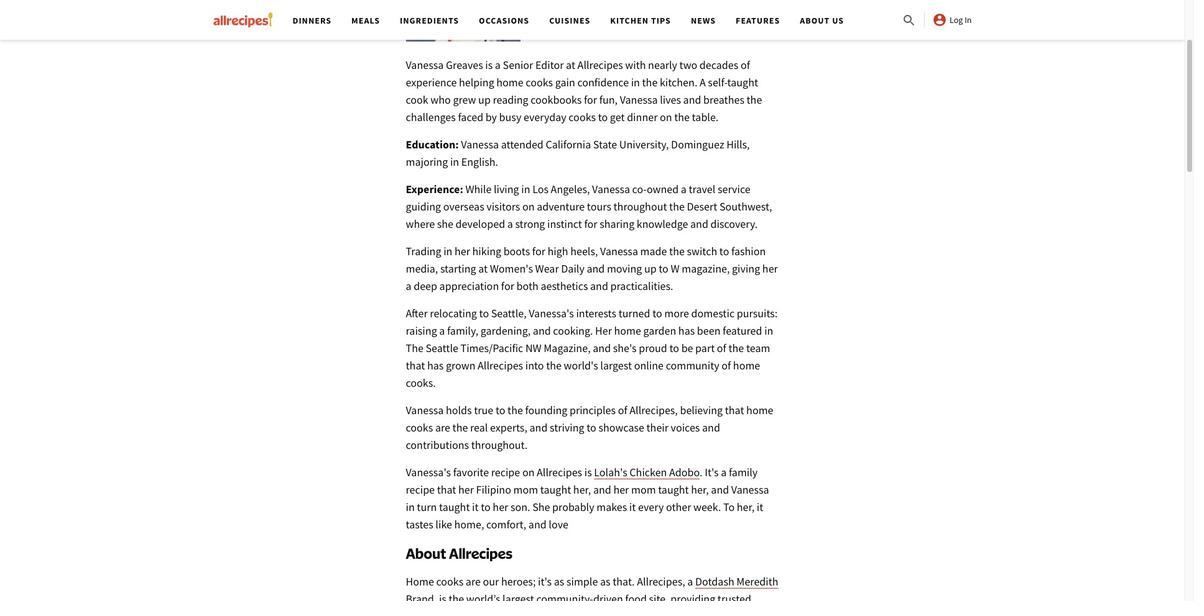 Task type: vqa. For each thing, say whether or not it's contained in the screenshot.
from
no



Task type: describe. For each thing, give the bounding box(es) containing it.
her up starting
[[455, 244, 470, 259]]

vanessa inside . it's a family recipe that her filipino mom taught her, and her mom taught her, and vanessa in turn taught it to her son. she probably makes it every other week. to her, it tastes like home, comfort, and love
[[731, 483, 769, 498]]

more
[[664, 307, 689, 321]]

hiking
[[472, 244, 501, 259]]

while
[[465, 182, 491, 197]]

about for about us
[[800, 15, 830, 26]]

up inside the vanessa greaves is a senior editor at allrecipes with nearly two decades of experience helping home cooks gain confidence in the kitchen. a self-taught cook who grew up reading cookbooks for fun, vanessa lives and breathes the challenges faced by busy everyday cooks to get dinner on the table.
[[478, 93, 491, 107]]

discovery.
[[711, 217, 758, 231]]

by
[[486, 110, 497, 124]]

log in
[[950, 14, 972, 25]]

relocating
[[430, 307, 477, 321]]

magazine,
[[682, 262, 730, 276]]

fashion
[[731, 244, 766, 259]]

a inside trading in her hiking boots for high heels, vanessa made the switch to fashion media, starting at women's wear daily and moving up to w magazine, giving her a deep appreciation for both aesthetics and practicalities.
[[406, 279, 411, 294]]

her down favorite
[[458, 483, 474, 498]]

of inside vanessa holds true to the founding principles of allrecipes, believing that home cooks are the real experts, and striving to showcase their voices and contributions throughout.
[[618, 404, 627, 418]]

developed
[[456, 217, 505, 231]]

nw
[[525, 341, 541, 356]]

greaves
[[446, 58, 483, 72]]

turn
[[417, 501, 437, 515]]

makes
[[597, 501, 627, 515]]

education:
[[406, 137, 459, 152]]

of right part
[[717, 341, 726, 356]]

cooks down editor
[[526, 75, 553, 90]]

tours
[[587, 200, 611, 214]]

dinner
[[627, 110, 658, 124]]

seattle
[[426, 341, 458, 356]]

and inside the vanessa greaves is a senior editor at allrecipes with nearly two decades of experience helping home cooks gain confidence in the kitchen. a self-taught cook who grew up reading cookbooks for fun, vanessa lives and breathes the challenges faced by busy everyday cooks to get dinner on the table.
[[683, 93, 701, 107]]

adventure
[[537, 200, 585, 214]]

in
[[965, 14, 972, 25]]

giving
[[732, 262, 760, 276]]

lolah's chicken adobo link
[[594, 466, 700, 480]]

to down principles
[[587, 421, 596, 435]]

guiding
[[406, 200, 441, 214]]

service
[[718, 182, 750, 197]]

w
[[671, 262, 679, 276]]

the
[[406, 341, 423, 356]]

navigation containing dinners
[[283, 0, 902, 40]]

a inside after relocating to seattle, vanessa's interests turned to more domestic pursuits: raising a family, gardening, and cooking. her home garden has been featured in the seattle times/pacific nw magazine, and she's proud to be part of the team that has grown allrecipes into the world's largest online community of home cooks.
[[439, 324, 445, 338]]

1 vertical spatial allrecipes,
[[637, 575, 685, 590]]

home,
[[454, 518, 484, 532]]

2 horizontal spatial her,
[[737, 501, 755, 515]]

community
[[666, 359, 719, 373]]

a inside the vanessa greaves is a senior editor at allrecipes with nearly two decades of experience helping home cooks gain confidence in the kitchen. a self-taught cook who grew up reading cookbooks for fun, vanessa lives and breathes the challenges faced by busy everyday cooks to get dinner on the table.
[[495, 58, 501, 72]]

a
[[700, 75, 706, 90]]

cookbooks
[[531, 93, 582, 107]]

probably
[[552, 501, 594, 515]]

taught down vanessa's favorite recipe on allrecipes is lolah's chicken adobo
[[540, 483, 571, 498]]

the down lives
[[674, 110, 690, 124]]

of right community
[[722, 359, 731, 373]]

her up makes
[[613, 483, 629, 498]]

get
[[610, 110, 625, 124]]

after relocating to seattle, vanessa's interests turned to more domestic pursuits: raising a family, gardening, and cooking. her home garden has been featured in the seattle times/pacific nw magazine, and she's proud to be part of the team that has grown allrecipes into the world's largest online community of home cooks.
[[406, 307, 778, 391]]

fun,
[[599, 93, 618, 107]]

hills,
[[726, 137, 750, 152]]

cuisines
[[549, 15, 590, 26]]

vanessa inside vanessa attended california state university, dominguez hills, majoring in english.
[[461, 137, 499, 152]]

recipe inside . it's a family recipe that her filipino mom taught her, and her mom taught her, and vanessa in turn taught it to her son. she probably makes it every other week. to her, it tastes like home, comfort, and love
[[406, 483, 435, 498]]

she's
[[613, 341, 637, 356]]

cuisines link
[[549, 15, 590, 26]]

home up she's
[[614, 324, 641, 338]]

cooks inside vanessa holds true to the founding principles of allrecipes, believing that home cooks are the real experts, and striving to showcase their voices and contributions throughout.
[[406, 421, 433, 435]]

vanessa greaves image
[[406, 0, 520, 42]]

garden
[[643, 324, 676, 338]]

desert
[[687, 200, 717, 214]]

ingredients
[[400, 15, 459, 26]]

principles
[[570, 404, 616, 418]]

dinners link
[[293, 15, 332, 26]]

boots
[[504, 244, 530, 259]]

angeles,
[[551, 182, 590, 197]]

confidence
[[577, 75, 629, 90]]

vanessa up dinner
[[620, 93, 658, 107]]

vanessa's inside after relocating to seattle, vanessa's interests turned to more domestic pursuits: raising a family, gardening, and cooking. her home garden has been featured in the seattle times/pacific nw magazine, and she's proud to be part of the team that has grown allrecipes into the world's largest online community of home cooks.
[[529, 307, 574, 321]]

holds
[[446, 404, 472, 418]]

cooking.
[[553, 324, 593, 338]]

.
[[700, 466, 702, 480]]

into
[[525, 359, 544, 373]]

to inside the vanessa greaves is a senior editor at allrecipes with nearly two decades of experience helping home cooks gain confidence in the kitchen. a self-taught cook who grew up reading cookbooks for fun, vanessa lives and breathes the challenges faced by busy everyday cooks to get dinner on the table.
[[598, 110, 608, 124]]

filipino
[[476, 483, 511, 498]]

simple
[[567, 575, 598, 590]]

times/pacific
[[461, 341, 523, 356]]

in inside vanessa attended california state university, dominguez hills, majoring in english.
[[450, 155, 459, 169]]

1 horizontal spatial her,
[[691, 483, 709, 498]]

0 vertical spatial recipe
[[491, 466, 520, 480]]

kitchen tips link
[[610, 15, 671, 26]]

and down her at the bottom of page
[[593, 341, 611, 356]]

about for about allrecipes
[[406, 545, 446, 563]]

lolah's
[[594, 466, 627, 480]]

news link
[[691, 15, 716, 26]]

her right giving
[[762, 262, 778, 276]]

3 it from the left
[[757, 501, 763, 515]]

taught inside the vanessa greaves is a senior editor at allrecipes with nearly two decades of experience helping home cooks gain confidence in the kitchen. a self-taught cook who grew up reading cookbooks for fun, vanessa lives and breathes the challenges faced by busy everyday cooks to get dinner on the table.
[[727, 75, 758, 90]]

1 vertical spatial is
[[584, 466, 592, 480]]

vanessa holds true to the founding principles of allrecipes, believing that home cooks are the real experts, and striving to showcase their voices and contributions throughout.
[[406, 404, 773, 453]]

largest
[[600, 359, 632, 373]]

us
[[832, 15, 844, 26]]

contributions
[[406, 438, 469, 453]]

and down founding on the left bottom of page
[[530, 421, 548, 435]]

travel
[[689, 182, 715, 197]]

to right true at bottom
[[496, 404, 505, 418]]

throughout.
[[471, 438, 528, 453]]

0 horizontal spatial has
[[427, 359, 444, 373]]

trading in her hiking boots for high heels, vanessa made the switch to fashion media, starting at women's wear daily and moving up to w magazine, giving her a deep appreciation for both aesthetics and practicalities.
[[406, 244, 778, 294]]

it's
[[705, 466, 719, 480]]

raising
[[406, 324, 437, 338]]

domestic
[[691, 307, 735, 321]]

the inside while living in los angeles, vanessa co-owned a travel service guiding overseas visitors on adventure tours throughout the desert southwest, where she developed a strong instinct for sharing knowledge and discovery.
[[669, 200, 685, 214]]

and down it's
[[711, 483, 729, 498]]

taught up like at bottom
[[439, 501, 470, 515]]

daily
[[561, 262, 584, 276]]

1 it from the left
[[472, 501, 479, 515]]

both
[[516, 279, 538, 294]]

allrecipes, inside vanessa holds true to the founding principles of allrecipes, believing that home cooks are the real experts, and striving to showcase their voices and contributions throughout.
[[630, 404, 678, 418]]

2 mom from the left
[[631, 483, 656, 498]]

1 mom from the left
[[513, 483, 538, 498]]

moving
[[607, 262, 642, 276]]

be
[[681, 341, 693, 356]]

for inside the vanessa greaves is a senior editor at allrecipes with nearly two decades of experience helping home cooks gain confidence in the kitchen. a self-taught cook who grew up reading cookbooks for fun, vanessa lives and breathes the challenges faced by busy everyday cooks to get dinner on the table.
[[584, 93, 597, 107]]

helping
[[459, 75, 494, 90]]

lives
[[660, 93, 681, 107]]

the right breathes on the top right of the page
[[747, 93, 762, 107]]

deep
[[414, 279, 437, 294]]

allrecipes inside the vanessa greaves is a senior editor at allrecipes with nearly two decades of experience helping home cooks gain confidence in the kitchen. a self-taught cook who grew up reading cookbooks for fun, vanessa lives and breathes the challenges faced by busy everyday cooks to get dinner on the table.
[[577, 58, 623, 72]]

features link
[[736, 15, 780, 26]]

her up comfort,
[[493, 501, 508, 515]]

on inside the vanessa greaves is a senior editor at allrecipes with nearly two decades of experience helping home cooks gain confidence in the kitchen. a self-taught cook who grew up reading cookbooks for fun, vanessa lives and breathes the challenges faced by busy everyday cooks to get dinner on the table.
[[660, 110, 672, 124]]

about allrecipes
[[406, 545, 512, 563]]

gain
[[555, 75, 575, 90]]

tips
[[651, 15, 671, 26]]

majoring
[[406, 155, 448, 169]]



Task type: locate. For each thing, give the bounding box(es) containing it.
0 horizontal spatial it
[[472, 501, 479, 515]]

where
[[406, 217, 435, 231]]

vanessa up english.
[[461, 137, 499, 152]]

has down seattle
[[427, 359, 444, 373]]

cooks up "california"
[[569, 110, 596, 124]]

in inside while living in los angeles, vanessa co-owned a travel service guiding overseas visitors on adventure tours throughout the desert southwest, where she developed a strong instinct for sharing knowledge and discovery.
[[521, 182, 530, 197]]

self-
[[708, 75, 727, 90]]

allrecipes down the times/pacific
[[478, 359, 523, 373]]

home up reading at top
[[496, 75, 523, 90]]

comfort,
[[486, 518, 526, 532]]

aesthetics
[[541, 279, 588, 294]]

grew
[[453, 93, 476, 107]]

1 as from the left
[[554, 575, 564, 590]]

visitors
[[486, 200, 520, 214]]

los
[[532, 182, 549, 197]]

are
[[435, 421, 450, 435], [466, 575, 481, 590]]

in inside the vanessa greaves is a senior editor at allrecipes with nearly two decades of experience helping home cooks gain confidence in the kitchen. a self-taught cook who grew up reading cookbooks for fun, vanessa lives and breathes the challenges faced by busy everyday cooks to get dinner on the table.
[[631, 75, 640, 90]]

dotdash meredith brand
[[406, 575, 778, 602]]

like
[[436, 518, 452, 532]]

on inside while living in los angeles, vanessa co-owned a travel service guiding overseas visitors on adventure tours throughout the desert southwest, where she developed a strong instinct for sharing knowledge and discovery.
[[522, 200, 535, 214]]

instinct
[[547, 217, 582, 231]]

1 vertical spatial at
[[478, 262, 488, 276]]

1 horizontal spatial that
[[437, 483, 456, 498]]

after
[[406, 307, 428, 321]]

of
[[741, 58, 750, 72], [717, 341, 726, 356], [722, 359, 731, 373], [618, 404, 627, 418]]

a left travel
[[681, 182, 687, 197]]

in left los
[[521, 182, 530, 197]]

features
[[736, 15, 780, 26]]

0 horizontal spatial about
[[406, 545, 446, 563]]

vanessa up experience
[[406, 58, 444, 72]]

and down she
[[529, 518, 546, 532]]

vanessa inside while living in los angeles, vanessa co-owned a travel service guiding overseas visitors on adventure tours throughout the desert southwest, where she developed a strong instinct for sharing knowledge and discovery.
[[592, 182, 630, 197]]

kitchen tips
[[610, 15, 671, 26]]

0 horizontal spatial is
[[485, 58, 493, 72]]

up up by
[[478, 93, 491, 107]]

in up starting
[[443, 244, 452, 259]]

part
[[695, 341, 715, 356]]

home inside the vanessa greaves is a senior editor at allrecipes with nearly two decades of experience helping home cooks gain confidence in the kitchen. a self-taught cook who grew up reading cookbooks for fun, vanessa lives and breathes the challenges faced by busy everyday cooks to get dinner on the table.
[[496, 75, 523, 90]]

0 vertical spatial vanessa's
[[529, 307, 574, 321]]

1 vertical spatial up
[[644, 262, 657, 276]]

on down lives
[[660, 110, 672, 124]]

every
[[638, 501, 664, 515]]

to
[[723, 501, 735, 515]]

1 vertical spatial vanessa's
[[406, 466, 451, 480]]

in inside . it's a family recipe that her filipino mom taught her, and her mom taught her, and vanessa in turn taught it to her son. she probably makes it every other week. to her, it tastes like home, comfort, and love
[[406, 501, 415, 515]]

1 vertical spatial on
[[522, 200, 535, 214]]

to left w
[[659, 262, 668, 276]]

experience
[[406, 75, 457, 90]]

2 vertical spatial that
[[437, 483, 456, 498]]

0 horizontal spatial up
[[478, 93, 491, 107]]

home right believing
[[746, 404, 773, 418]]

are up contributions
[[435, 421, 450, 435]]

0 horizontal spatial her,
[[573, 483, 591, 498]]

at down 'hiking'
[[478, 262, 488, 276]]

the up w
[[669, 244, 685, 259]]

a left senior
[[495, 58, 501, 72]]

while living in los angeles, vanessa co-owned a travel service guiding overseas visitors on adventure tours throughout the desert southwest, where she developed a strong instinct for sharing knowledge and discovery.
[[406, 182, 772, 231]]

2 horizontal spatial that
[[725, 404, 744, 418]]

vanessa down cooks.
[[406, 404, 444, 418]]

world's
[[564, 359, 598, 373]]

senior
[[503, 58, 533, 72]]

1 horizontal spatial are
[[466, 575, 481, 590]]

as right it's
[[554, 575, 564, 590]]

vanessa greaves is a senior editor at allrecipes with nearly two decades of experience helping home cooks gain confidence in the kitchen. a self-taught cook who grew up reading cookbooks for fun, vanessa lives and breathes the challenges faced by busy everyday cooks to get dinner on the table.
[[406, 58, 762, 124]]

that inside . it's a family recipe that her filipino mom taught her, and her mom taught her, and vanessa in turn taught it to her son. she probably makes it every other week. to her, it tastes like home, comfort, and love
[[437, 483, 456, 498]]

family,
[[447, 324, 478, 338]]

about
[[800, 15, 830, 26], [406, 545, 446, 563]]

for down the tours
[[584, 217, 597, 231]]

0 vertical spatial that
[[406, 359, 425, 373]]

it right to
[[757, 501, 763, 515]]

it left every
[[629, 501, 636, 515]]

cooks down about allrecipes
[[436, 575, 463, 590]]

0 horizontal spatial are
[[435, 421, 450, 435]]

the inside trading in her hiking boots for high heels, vanessa made the switch to fashion media, starting at women's wear daily and moving up to w magazine, giving her a deep appreciation for both aesthetics and practicalities.
[[669, 244, 685, 259]]

allrecipes, up their
[[630, 404, 678, 418]]

to
[[598, 110, 608, 124], [719, 244, 729, 259], [659, 262, 668, 276], [479, 307, 489, 321], [652, 307, 662, 321], [669, 341, 679, 356], [496, 404, 505, 418], [587, 421, 596, 435], [481, 501, 491, 515]]

to left be at right
[[669, 341, 679, 356]]

is left lolah's
[[584, 466, 592, 480]]

that right believing
[[725, 404, 744, 418]]

a
[[495, 58, 501, 72], [681, 182, 687, 197], [507, 217, 513, 231], [406, 279, 411, 294], [439, 324, 445, 338], [721, 466, 727, 480], [687, 575, 693, 590]]

occasions
[[479, 15, 529, 26]]

on up son.
[[522, 466, 534, 480]]

co-
[[632, 182, 647, 197]]

favorite
[[453, 466, 489, 480]]

allrecipes up confidence
[[577, 58, 623, 72]]

cooks up contributions
[[406, 421, 433, 435]]

women's
[[490, 262, 533, 276]]

allrecipes,
[[630, 404, 678, 418], [637, 575, 685, 590]]

a left deep
[[406, 279, 411, 294]]

it
[[472, 501, 479, 515], [629, 501, 636, 515], [757, 501, 763, 515]]

1 vertical spatial are
[[466, 575, 481, 590]]

1 horizontal spatial recipe
[[491, 466, 520, 480]]

to right switch
[[719, 244, 729, 259]]

home
[[496, 75, 523, 90], [614, 324, 641, 338], [733, 359, 760, 373], [746, 404, 773, 418]]

in left the turn
[[406, 501, 415, 515]]

0 vertical spatial allrecipes,
[[630, 404, 678, 418]]

mom down lolah's chicken adobo link
[[631, 483, 656, 498]]

kitchen
[[610, 15, 649, 26]]

at inside trading in her hiking boots for high heels, vanessa made the switch to fashion media, starting at women's wear daily and moving up to w magazine, giving her a deep appreciation for both aesthetics and practicalities.
[[478, 262, 488, 276]]

university,
[[619, 137, 669, 152]]

family
[[729, 466, 758, 480]]

busy
[[499, 110, 521, 124]]

are left our
[[466, 575, 481, 590]]

vanessa inside trading in her hiking boots for high heels, vanessa made the switch to fashion media, starting at women's wear daily and moving up to w magazine, giving her a deep appreciation for both aesthetics and practicalities.
[[600, 244, 638, 259]]

to left 'seattle,'
[[479, 307, 489, 321]]

1 horizontal spatial about
[[800, 15, 830, 26]]

taught
[[727, 75, 758, 90], [540, 483, 571, 498], [658, 483, 689, 498], [439, 501, 470, 515]]

vanessa's up cooking.
[[529, 307, 574, 321]]

search image
[[902, 13, 917, 28]]

1 horizontal spatial is
[[584, 466, 592, 480]]

showcase
[[599, 421, 644, 435]]

at up gain
[[566, 58, 575, 72]]

in up team
[[764, 324, 773, 338]]

0 horizontal spatial mom
[[513, 483, 538, 498]]

vanessa's favorite recipe on allrecipes is lolah's chicken adobo
[[406, 466, 700, 480]]

and down the heels,
[[587, 262, 605, 276]]

and up nw
[[533, 324, 551, 338]]

she
[[437, 217, 453, 231]]

allrecipes inside after relocating to seattle, vanessa's interests turned to more domestic pursuits: raising a family, gardening, and cooking. her home garden has been featured in the seattle times/pacific nw magazine, and she's proud to be part of the team that has grown allrecipes into the world's largest online community of home cooks.
[[478, 359, 523, 373]]

1 vertical spatial about
[[406, 545, 446, 563]]

media,
[[406, 262, 438, 276]]

vanessa's down contributions
[[406, 466, 451, 480]]

1 horizontal spatial at
[[566, 58, 575, 72]]

navigation
[[283, 0, 902, 40]]

and down a
[[683, 93, 701, 107]]

allrecipes up probably
[[537, 466, 582, 480]]

vanessa's
[[529, 307, 574, 321], [406, 466, 451, 480]]

and down "desert"
[[690, 217, 708, 231]]

allrecipes up our
[[449, 545, 512, 563]]

about left 'us'
[[800, 15, 830, 26]]

are inside vanessa holds true to the founding principles of allrecipes, believing that home cooks are the real experts, and striving to showcase their voices and contributions throughout.
[[435, 421, 450, 435]]

0 vertical spatial has
[[678, 324, 695, 338]]

1 horizontal spatial vanessa's
[[529, 307, 574, 321]]

0 vertical spatial on
[[660, 110, 672, 124]]

her,
[[573, 483, 591, 498], [691, 483, 709, 498], [737, 501, 755, 515]]

taught up breathes on the top right of the page
[[727, 75, 758, 90]]

owned
[[647, 182, 679, 197]]

interests
[[576, 307, 616, 321]]

knowledge
[[637, 217, 688, 231]]

to inside . it's a family recipe that her filipino mom taught her, and her mom taught her, and vanessa in turn taught it to her son. she probably makes it every other week. to her, it tastes like home, comfort, and love
[[481, 501, 491, 515]]

her, up probably
[[573, 483, 591, 498]]

breathes
[[703, 93, 744, 107]]

recipe up filipino
[[491, 466, 520, 480]]

and down believing
[[702, 421, 720, 435]]

on up strong
[[522, 200, 535, 214]]

taught up other
[[658, 483, 689, 498]]

mom up son.
[[513, 483, 538, 498]]

2 vertical spatial on
[[522, 466, 534, 480]]

2 it from the left
[[629, 501, 636, 515]]

that inside after relocating to seattle, vanessa's interests turned to more domestic pursuits: raising a family, gardening, and cooking. her home garden has been featured in the seattle times/pacific nw magazine, and she's proud to be part of the team that has grown allrecipes into the world's largest online community of home cooks.
[[406, 359, 425, 373]]

is
[[485, 58, 493, 72], [584, 466, 592, 480]]

ingredients link
[[400, 15, 459, 26]]

0 vertical spatial about
[[800, 15, 830, 26]]

vanessa up the tours
[[592, 182, 630, 197]]

home inside vanessa holds true to the founding principles of allrecipes, believing that home cooks are the real experts, and striving to showcase their voices and contributions throughout.
[[746, 404, 773, 418]]

of inside the vanessa greaves is a senior editor at allrecipes with nearly two decades of experience helping home cooks gain confidence in the kitchen. a self-taught cook who grew up reading cookbooks for fun, vanessa lives and breathes the challenges faced by busy everyday cooks to get dinner on the table.
[[741, 58, 750, 72]]

dominguez
[[671, 137, 724, 152]]

0 horizontal spatial that
[[406, 359, 425, 373]]

a down visitors
[[507, 217, 513, 231]]

0 vertical spatial up
[[478, 93, 491, 107]]

it up home,
[[472, 501, 479, 515]]

1 horizontal spatial mom
[[631, 483, 656, 498]]

reading
[[493, 93, 528, 107]]

at inside the vanessa greaves is a senior editor at allrecipes with nearly two decades of experience helping home cooks gain confidence in the kitchen. a self-taught cook who grew up reading cookbooks for fun, vanessa lives and breathes the challenges faced by busy everyday cooks to get dinner on the table.
[[566, 58, 575, 72]]

about us
[[800, 15, 844, 26]]

her, right to
[[737, 501, 755, 515]]

dotdash
[[695, 575, 734, 590]]

0 horizontal spatial as
[[554, 575, 564, 590]]

the up "experts,"
[[508, 404, 523, 418]]

0 vertical spatial is
[[485, 58, 493, 72]]

for inside while living in los angeles, vanessa co-owned a travel service guiding overseas visitors on adventure tours throughout the desert southwest, where she developed a strong instinct for sharing knowledge and discovery.
[[584, 217, 597, 231]]

tastes
[[406, 518, 433, 532]]

for left high
[[532, 244, 545, 259]]

in inside after relocating to seattle, vanessa's interests turned to more domestic pursuits: raising a family, gardening, and cooking. her home garden has been featured in the seattle times/pacific nw magazine, and she's proud to be part of the team that has grown allrecipes into the world's largest online community of home cooks.
[[764, 324, 773, 338]]

0 horizontal spatial at
[[478, 262, 488, 276]]

the down the owned
[[669, 200, 685, 214]]

of right 'decades'
[[741, 58, 750, 72]]

southwest,
[[719, 200, 772, 214]]

vanessa inside vanessa holds true to the founding principles of allrecipes, believing that home cooks are the real experts, and striving to showcase their voices and contributions throughout.
[[406, 404, 444, 418]]

0 horizontal spatial vanessa's
[[406, 466, 451, 480]]

her
[[455, 244, 470, 259], [762, 262, 778, 276], [458, 483, 474, 498], [613, 483, 629, 498], [493, 501, 508, 515]]

0 horizontal spatial recipe
[[406, 483, 435, 498]]

home down team
[[733, 359, 760, 373]]

to up the garden
[[652, 307, 662, 321]]

1 horizontal spatial it
[[629, 501, 636, 515]]

dotdash meredith brand link
[[406, 575, 778, 602]]

the down 'nearly'
[[642, 75, 658, 90]]

in inside trading in her hiking boots for high heels, vanessa made the switch to fashion media, starting at women's wear daily and moving up to w magazine, giving her a deep appreciation for both aesthetics and practicalities.
[[443, 244, 452, 259]]

a inside . it's a family recipe that her filipino mom taught her, and her mom taught her, and vanessa in turn taught it to her son. she probably makes it every other week. to her, it tastes like home, comfort, and love
[[721, 466, 727, 480]]

and inside while living in los angeles, vanessa co-owned a travel service guiding overseas visitors on adventure tours throughout the desert southwest, where she developed a strong instinct for sharing knowledge and discovery.
[[690, 217, 708, 231]]

meals link
[[351, 15, 380, 26]]

1 horizontal spatial has
[[678, 324, 695, 338]]

that inside vanessa holds true to the founding principles of allrecipes, believing that home cooks are the real experts, and striving to showcase their voices and contributions throughout.
[[725, 404, 744, 418]]

0 vertical spatial at
[[566, 58, 575, 72]]

believing
[[680, 404, 723, 418]]

account image
[[932, 12, 947, 27]]

the down holds
[[452, 421, 468, 435]]

log
[[950, 14, 963, 25]]

0 vertical spatial are
[[435, 421, 450, 435]]

the
[[642, 75, 658, 90], [747, 93, 762, 107], [674, 110, 690, 124], [669, 200, 685, 214], [669, 244, 685, 259], [729, 341, 744, 356], [546, 359, 562, 373], [508, 404, 523, 418], [452, 421, 468, 435]]

1 horizontal spatial as
[[600, 575, 610, 590]]

wear
[[535, 262, 559, 276]]

switch
[[687, 244, 717, 259]]

week.
[[693, 501, 721, 515]]

strong
[[515, 217, 545, 231]]

meredith
[[737, 575, 778, 590]]

as left that.
[[600, 575, 610, 590]]

gardening,
[[481, 324, 531, 338]]

of up showcase
[[618, 404, 627, 418]]

home image
[[213, 12, 273, 27]]

that down favorite
[[437, 483, 456, 498]]

chicken
[[630, 466, 667, 480]]

allrecipes, right that.
[[637, 575, 685, 590]]

to down filipino
[[481, 501, 491, 515]]

allrecipes
[[577, 58, 623, 72], [478, 359, 523, 373], [537, 466, 582, 480], [449, 545, 512, 563]]

1 vertical spatial has
[[427, 359, 444, 373]]

a up seattle
[[439, 324, 445, 338]]

overseas
[[443, 200, 484, 214]]

california
[[546, 137, 591, 152]]

1 horizontal spatial up
[[644, 262, 657, 276]]

is inside the vanessa greaves is a senior editor at allrecipes with nearly two decades of experience helping home cooks gain confidence in the kitchen. a self-taught cook who grew up reading cookbooks for fun, vanessa lives and breathes the challenges faced by busy everyday cooks to get dinner on the table.
[[485, 58, 493, 72]]

experts,
[[490, 421, 527, 435]]

who
[[431, 93, 451, 107]]

and up interests
[[590, 279, 608, 294]]

is up helping
[[485, 58, 493, 72]]

that
[[406, 359, 425, 373], [725, 404, 744, 418], [437, 483, 456, 498]]

for down women's
[[501, 279, 514, 294]]

1 vertical spatial that
[[725, 404, 744, 418]]

the right into
[[546, 359, 562, 373]]

the down featured
[[729, 341, 744, 356]]

up inside trading in her hiking boots for high heels, vanessa made the switch to fashion media, starting at women's wear daily and moving up to w magazine, giving her a deep appreciation for both aesthetics and practicalities.
[[644, 262, 657, 276]]

a left dotdash
[[687, 575, 693, 590]]

1 vertical spatial recipe
[[406, 483, 435, 498]]

heroes;
[[501, 575, 536, 590]]

2 as from the left
[[600, 575, 610, 590]]

love
[[549, 518, 568, 532]]

challenges
[[406, 110, 456, 124]]

2 horizontal spatial it
[[757, 501, 763, 515]]

decades
[[700, 58, 738, 72]]

meals
[[351, 15, 380, 26]]

up down made
[[644, 262, 657, 276]]

her, down .
[[691, 483, 709, 498]]

vanessa down family
[[731, 483, 769, 498]]

a right it's
[[721, 466, 727, 480]]

for left fun, at right
[[584, 93, 597, 107]]

that down the
[[406, 359, 425, 373]]

and down lolah's
[[593, 483, 611, 498]]

about up home
[[406, 545, 446, 563]]



